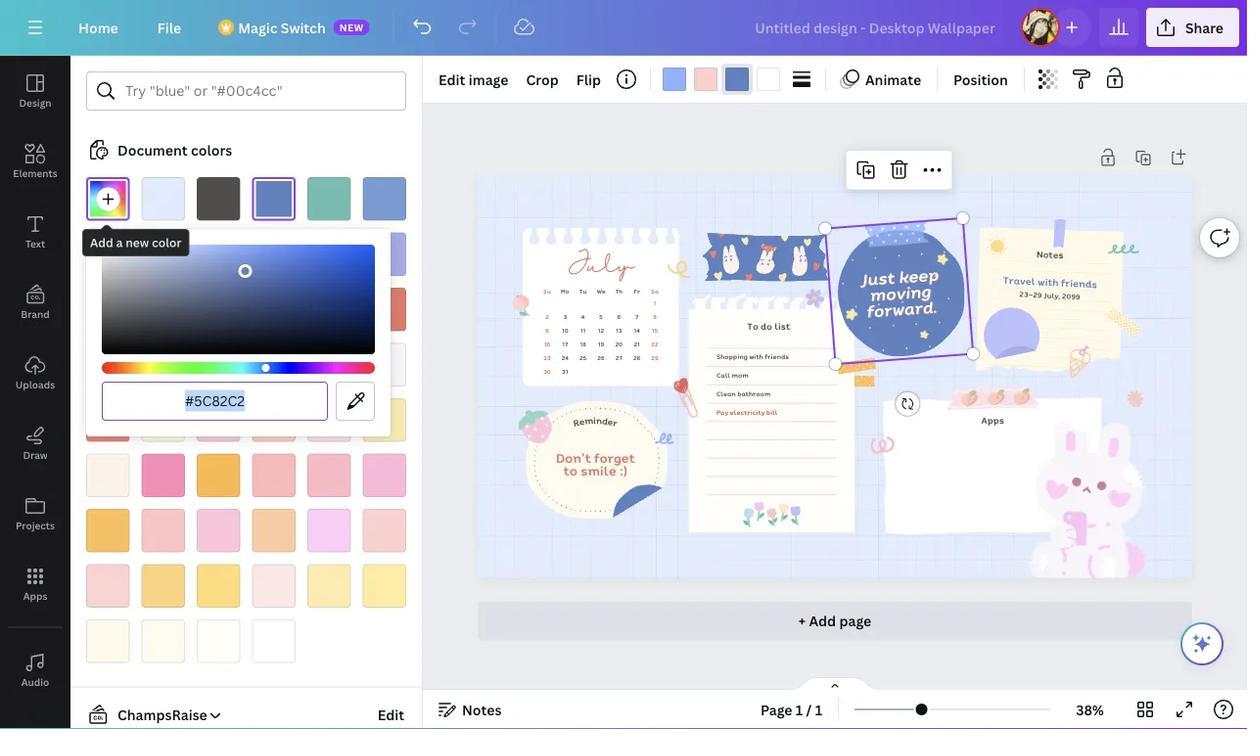 Task type: locate. For each thing, give the bounding box(es) containing it.
friends right july,
[[1061, 275, 1098, 292]]

elements button
[[0, 126, 70, 197]]

#ffd1d1 image
[[86, 564, 130, 608]]

23-
[[1019, 289, 1033, 300]]

#ffcaa1 image
[[252, 509, 296, 553], [252, 509, 296, 553]]

#94d4c3 image
[[197, 232, 240, 276]]

edit inside button
[[377, 706, 404, 724]]

0 vertical spatial add
[[90, 234, 113, 251]]

add
[[90, 234, 113, 251], [809, 612, 836, 630]]

friends inside shopping with friends call mom
[[765, 352, 789, 362]]

0 horizontal spatial 1
[[653, 298, 656, 307]]

#fa8068 image
[[252, 343, 296, 387], [252, 343, 296, 387]]

champsraise
[[117, 706, 207, 724]]

#8cb3ff image
[[663, 68, 686, 91], [663, 68, 686, 91], [141, 232, 185, 276]]

#feeaa9 image
[[363, 398, 406, 442], [363, 398, 406, 442]]

#fef3eb image
[[86, 454, 130, 497], [86, 454, 130, 497]]

draw button
[[0, 408, 70, 479]]

1 down sa
[[653, 298, 656, 307]]

#fedee9 image
[[307, 398, 351, 442], [307, 398, 351, 442]]

29 left july,
[[1033, 289, 1042, 301]]

apps inside button
[[23, 589, 47, 602]]

#ffcfcf image
[[694, 68, 717, 91], [363, 509, 406, 553], [363, 509, 406, 553]]

+
[[798, 612, 806, 630]]

moving
[[869, 278, 931, 307]]

0 vertical spatial 29
[[1033, 289, 1042, 301]]

1 for sa
[[653, 298, 656, 307]]

side panel tab list
[[0, 56, 70, 729]]

1 vertical spatial edit
[[377, 706, 404, 724]]

#5c82c2 image
[[725, 68, 749, 91], [252, 177, 296, 221], [252, 177, 296, 221]]

m
[[584, 414, 594, 428]]

#ffc4c4 image
[[141, 509, 185, 553], [141, 509, 185, 553]]

add a new color
[[90, 234, 181, 251]]

add left a
[[90, 234, 113, 251]]

animate
[[865, 70, 921, 89]]

#fecbb8 image
[[252, 398, 296, 442]]

29 inside sa 1 15 29 8 22
[[651, 354, 658, 362]]

#ffb8c5 image
[[307, 454, 351, 497], [307, 454, 351, 497]]

#ffbd59 image
[[86, 509, 130, 553], [86, 509, 130, 553]]

sa 1 15 29 8 22
[[651, 287, 659, 362]]

0 horizontal spatial e
[[578, 414, 586, 429]]

#7dc7bd image
[[86, 232, 130, 276], [86, 232, 130, 276]]

edit image
[[439, 70, 508, 89]]

e left i
[[578, 414, 586, 429]]

text
[[25, 237, 45, 250]]

#ffd27a image
[[141, 564, 185, 608]]

su 9 23 2 16 30
[[543, 287, 551, 377]]

to
[[747, 319, 758, 333]]

1 horizontal spatial with
[[1037, 274, 1059, 290]]

#fcf7d2 image
[[141, 398, 185, 442], [141, 398, 185, 442]]

animate button
[[834, 64, 929, 95]]

27
[[615, 354, 622, 362]]

brand
[[21, 307, 50, 321]]

edit left image
[[439, 70, 465, 89]]

uploads
[[16, 378, 55, 391]]

1 vertical spatial friends
[[765, 352, 789, 362]]

audio button
[[0, 635, 70, 706]]

#f4a99e image
[[141, 343, 185, 387], [141, 343, 185, 387]]

edit inside "popup button"
[[439, 70, 465, 89]]

to
[[563, 461, 577, 480]]

share
[[1185, 18, 1224, 37]]

#ffffff image
[[757, 68, 780, 91], [757, 68, 780, 91], [252, 620, 296, 663], [252, 620, 296, 663]]

0 vertical spatial notes
[[1036, 247, 1064, 262]]

1 horizontal spatial 1
[[796, 700, 803, 719]]

bill
[[767, 407, 778, 417]]

#ffe7e7 image
[[252, 564, 296, 608]]

29 down '22'
[[651, 354, 658, 362]]

21
[[634, 340, 640, 349]]

0 vertical spatial edit
[[439, 70, 465, 89]]

#ffd27a image
[[141, 564, 185, 608]]

edit button
[[375, 695, 406, 729]]

brand button
[[0, 267, 70, 338]]

fr
[[634, 287, 640, 296]]

notes right edit button
[[462, 700, 502, 719]]

forward.
[[865, 294, 937, 324]]

1 horizontal spatial apps
[[981, 413, 1004, 427]]

Design title text field
[[739, 8, 1013, 47]]

0 horizontal spatial with
[[749, 352, 763, 362]]

#5c82c2 image inside color group
[[725, 68, 749, 91]]

bathroom
[[737, 389, 771, 399]]

29
[[1033, 289, 1042, 301], [651, 354, 658, 362]]

1
[[653, 298, 656, 307], [796, 700, 803, 719], [815, 700, 822, 719]]

e right 'n'
[[607, 415, 615, 429]]

mo
[[561, 287, 569, 296]]

#fc7a6c image
[[86, 398, 130, 442], [86, 398, 130, 442]]

new
[[126, 234, 149, 251]]

1 horizontal spatial add
[[809, 612, 836, 630]]

colors
[[191, 140, 232, 159]]

0 horizontal spatial add
[[90, 234, 113, 251]]

crop
[[526, 70, 559, 89]]

with right 23-
[[1037, 274, 1059, 290]]

0 horizontal spatial notes
[[462, 700, 502, 719]]

#ffebab image
[[307, 564, 351, 608]]

2099
[[1062, 291, 1080, 302]]

1 for page
[[796, 700, 803, 719]]

#e87568 image
[[363, 288, 406, 331], [363, 288, 406, 331]]

#fac3f3 image
[[307, 343, 351, 387], [307, 343, 351, 387]]

#a5abed image
[[363, 232, 406, 276], [363, 232, 406, 276]]

#ffb743 image
[[197, 454, 240, 497], [197, 454, 240, 497]]

clean
[[716, 389, 736, 399]]

5
[[599, 312, 603, 321]]

0 horizontal spatial apps
[[23, 589, 47, 602]]

notes
[[1036, 247, 1064, 262], [462, 700, 502, 719]]

friends
[[1061, 275, 1098, 292], [765, 352, 789, 362]]

edit left notes button
[[377, 706, 404, 724]]

1 vertical spatial apps
[[23, 589, 47, 602]]

friends inside travel with friends 23-29 july, 2099
[[1061, 275, 1098, 292]]

1 horizontal spatial e
[[607, 415, 615, 429]]

magic switch
[[238, 18, 326, 37]]

#bcc1ff image
[[141, 288, 185, 331]]

#c87f9a image
[[197, 288, 240, 331]]

file
[[157, 18, 181, 37]]

4
[[581, 312, 585, 321]]

#f6bbb7 image
[[197, 343, 240, 387], [197, 343, 240, 387]]

#ffb8b8 image
[[252, 454, 296, 497]]

#a9dfdc image
[[86, 288, 130, 331], [86, 288, 130, 331]]

with inside travel with friends 23-29 july, 2099
[[1037, 274, 1059, 290]]

electricity
[[730, 407, 765, 417]]

add right +
[[809, 612, 836, 630]]

with inside shopping with friends call mom
[[749, 352, 763, 362]]

videos image
[[0, 706, 70, 729]]

9
[[545, 326, 549, 335]]

flip
[[576, 70, 601, 89]]

#ffdb76 image
[[197, 564, 240, 608], [197, 564, 240, 608]]

fr 14 28 7 21
[[633, 287, 640, 362]]

#ffd1d1 image
[[86, 564, 130, 608]]

1 vertical spatial 29
[[651, 354, 658, 362]]

#dfeaff image
[[141, 177, 185, 221], [141, 177, 185, 221]]

canva assistant image
[[1190, 632, 1214, 656]]

2
[[545, 312, 549, 321]]

0 horizontal spatial 29
[[651, 354, 658, 362]]

projects
[[16, 519, 55, 532]]

edit
[[439, 70, 465, 89], [377, 706, 404, 724]]

#ffcdf7 image
[[307, 509, 351, 553], [307, 509, 351, 553]]

#5c82c2 image
[[725, 68, 749, 91]]

mom
[[732, 371, 748, 381]]

edit for edit
[[377, 706, 404, 724]]

#ffb8d9 image
[[363, 454, 406, 497]]

notes up travel with friends 23-29 july, 2099
[[1036, 247, 1064, 262]]

0 horizontal spatial edit
[[377, 706, 404, 724]]

#e44533 image
[[252, 288, 296, 331], [252, 288, 296, 331]]

clean bathroom pay electricity bill apps
[[716, 389, 1004, 427]]

1 horizontal spatial notes
[[1036, 247, 1064, 262]]

#ff8ab9 image
[[141, 454, 185, 497], [141, 454, 185, 497]]

1 vertical spatial notes
[[462, 700, 502, 719]]

0 vertical spatial friends
[[1061, 275, 1098, 292]]

apps
[[981, 413, 1004, 427], [23, 589, 47, 602]]

1 horizontal spatial 29
[[1033, 289, 1042, 301]]

1 vertical spatial with
[[749, 352, 763, 362]]

friends down list
[[765, 352, 789, 362]]

#ffc4dc image
[[197, 509, 240, 553]]

e
[[578, 414, 586, 429], [607, 415, 615, 429]]

#ffc4dc image
[[197, 509, 240, 553]]

2 e from the left
[[607, 415, 615, 429]]

1 right the / at the right of page
[[815, 700, 822, 719]]

#759ad7 image
[[363, 177, 406, 221]]

#97d1c9 image
[[252, 232, 296, 276], [252, 232, 296, 276]]

page 1 / 1
[[761, 700, 822, 719]]

0 vertical spatial apps
[[981, 413, 1004, 427]]

0 vertical spatial with
[[1037, 274, 1059, 290]]

we 12 26 5 19
[[596, 287, 605, 362]]

8
[[653, 312, 657, 321]]

11
[[580, 326, 586, 335]]

1 vertical spatial add
[[809, 612, 836, 630]]

image
[[469, 70, 508, 89]]

#bcc1ff image
[[141, 288, 185, 331]]

2 horizontal spatial 1
[[815, 700, 822, 719]]

10 24 3 17 31
[[561, 312, 569, 377]]

0 horizontal spatial friends
[[765, 352, 789, 362]]

#524c4c image
[[197, 177, 240, 221], [197, 177, 240, 221]]

draw
[[23, 448, 48, 462]]

switch
[[281, 18, 326, 37]]

1 left the / at the right of page
[[796, 700, 803, 719]]

document colors
[[117, 140, 232, 159]]

1 inside sa 1 15 29 8 22
[[653, 298, 656, 307]]

14
[[634, 326, 640, 335]]

+ add page
[[798, 612, 871, 630]]

1 horizontal spatial edit
[[439, 70, 465, 89]]

home
[[78, 18, 118, 37]]

Hex color code text field
[[115, 383, 315, 420]]

#f0a5a5 image
[[86, 343, 130, 387]]

tu 11 25 4 18
[[579, 287, 587, 362]]

1 horizontal spatial friends
[[1061, 275, 1098, 292]]

#faf5fa image
[[363, 343, 406, 387], [363, 343, 406, 387]]

design button
[[0, 56, 70, 126]]

with right shopping
[[749, 352, 763, 362]]

apps inside clean bathroom pay electricity bill apps
[[981, 413, 1004, 427]]



Task type: vqa. For each thing, say whether or not it's contained in the screenshot.
To do list at top
yes



Task type: describe. For each thing, give the bounding box(es) containing it.
tu
[[579, 287, 587, 296]]

edit for edit image
[[439, 70, 465, 89]]

notes inside button
[[462, 700, 502, 719]]

#9ac47a image
[[307, 232, 351, 276]]

shopping
[[716, 352, 748, 362]]

page
[[761, 700, 792, 719]]

29 inside travel with friends 23-29 july, 2099
[[1033, 289, 1042, 301]]

r
[[572, 416, 581, 430]]

25
[[579, 354, 587, 362]]

#fecbb8 image
[[252, 398, 296, 442]]

with for travel
[[1037, 274, 1059, 290]]

#fffef8 image
[[197, 620, 240, 663]]

champsraise button
[[78, 703, 223, 727]]

document
[[117, 140, 187, 159]]

page
[[839, 612, 871, 630]]

add inside + add page button
[[809, 612, 836, 630]]

show pages image
[[788, 676, 882, 692]]

20
[[615, 340, 623, 349]]

travel with friends 23-29 july, 2099
[[1003, 273, 1098, 302]]

#ffec9e image
[[363, 564, 406, 608]]

#94d4c3 image
[[197, 232, 240, 276]]

15
[[652, 326, 658, 335]]

with for shopping
[[749, 352, 763, 362]]

n
[[596, 414, 602, 428]]

#ffec9e image
[[363, 564, 406, 608]]

su
[[543, 287, 551, 296]]

28
[[633, 354, 640, 362]]

a
[[116, 234, 123, 251]]

new
[[339, 21, 364, 34]]

do
[[761, 319, 772, 333]]

#66bdb1 image
[[307, 177, 351, 221]]

just keep moving forward.
[[859, 262, 939, 324]]

23
[[544, 354, 551, 362]]

#fffaef image
[[141, 620, 185, 663]]

friends for travel
[[1061, 275, 1098, 292]]

main menu bar
[[0, 0, 1247, 56]]

add a new color image
[[86, 177, 130, 221]]

1 e from the left
[[578, 414, 586, 429]]

22
[[651, 340, 658, 349]]

forget
[[594, 448, 635, 467]]

elements
[[13, 166, 57, 180]]

july
[[568, 249, 634, 284]]

text button
[[0, 197, 70, 267]]

#fec6d9 image
[[197, 398, 240, 442]]

#ffcfcf image
[[694, 68, 717, 91]]

keep
[[897, 262, 939, 289]]

design
[[19, 96, 51, 109]]

+ add page button
[[478, 601, 1192, 640]]

color
[[152, 234, 181, 251]]

th
[[615, 287, 622, 296]]

#fffaea image
[[86, 620, 130, 663]]

#c87f9a image
[[197, 288, 240, 331]]

color group
[[659, 64, 784, 95]]

12
[[598, 326, 604, 335]]

#ffe7e7 image
[[252, 564, 296, 608]]

r
[[611, 416, 619, 430]]

th 13 27 6 20
[[615, 287, 623, 362]]

to do list
[[747, 319, 790, 333]]

/
[[806, 700, 812, 719]]

file button
[[142, 8, 197, 47]]

#759ad7 image
[[363, 177, 406, 221]]

july,
[[1044, 290, 1060, 301]]

home link
[[63, 8, 134, 47]]

#fffaea image
[[86, 620, 130, 663]]

38% button
[[1058, 694, 1122, 725]]

24
[[561, 354, 569, 362]]

#ffb8d9 image
[[363, 454, 406, 497]]

position
[[953, 70, 1008, 89]]

uploads button
[[0, 338, 70, 408]]

pay
[[716, 407, 728, 417]]

#e5645e image
[[307, 288, 351, 331]]

don't
[[556, 448, 591, 467]]

apps button
[[0, 549, 70, 620]]

Try "blue" or "#00c4cc" search field
[[125, 72, 393, 110]]

#8cb3ff image
[[141, 232, 185, 276]]

30
[[543, 368, 551, 377]]

17
[[562, 340, 568, 349]]

r e m i n d e r
[[572, 414, 619, 430]]

3
[[563, 312, 567, 321]]

:)
[[620, 461, 628, 480]]

i
[[593, 414, 596, 427]]

flip button
[[568, 64, 609, 95]]

38%
[[1076, 700, 1104, 719]]

notes button
[[431, 694, 509, 725]]

d
[[601, 414, 609, 428]]

call
[[716, 371, 730, 381]]

#66bdb1 image
[[307, 177, 351, 221]]

26
[[597, 354, 605, 362]]

#ffebab image
[[307, 564, 351, 608]]

friends for shopping
[[765, 352, 789, 362]]

#fec6d9 image
[[197, 398, 240, 442]]

sa
[[651, 287, 659, 296]]

#9ac47a image
[[307, 232, 351, 276]]

#e5645e image
[[307, 288, 351, 331]]

#fffef8 image
[[197, 620, 240, 663]]

position button
[[946, 64, 1016, 95]]

19
[[598, 340, 604, 349]]

audio
[[21, 675, 49, 689]]

#f0a5a5 image
[[86, 343, 130, 387]]

cute pastel hand drawn doodle line image
[[665, 255, 696, 284]]

smile
[[581, 461, 616, 480]]

just
[[859, 265, 895, 292]]

projects button
[[0, 479, 70, 549]]

#ffb8b8 image
[[252, 454, 296, 497]]

don't forget to smile :)
[[556, 448, 635, 480]]

we
[[596, 287, 605, 296]]

#fffaef image
[[141, 620, 185, 663]]



